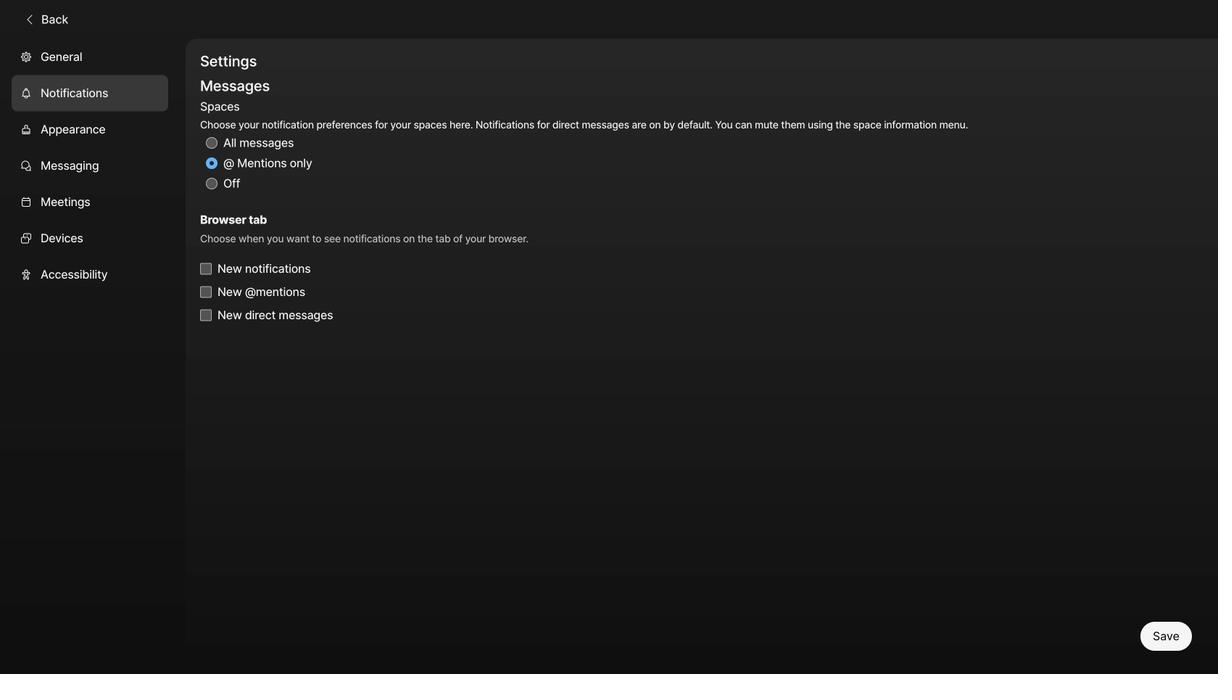 Task type: vqa. For each thing, say whether or not it's contained in the screenshot.
Off radio
yes



Task type: describe. For each thing, give the bounding box(es) containing it.
Off radio
[[206, 178, 218, 189]]

appearance tab
[[12, 112, 168, 148]]

meetings tab
[[12, 184, 168, 220]]

devices tab
[[12, 220, 168, 257]]

general tab
[[12, 39, 168, 75]]

notifications tab
[[12, 75, 168, 112]]

All messages radio
[[206, 137, 218, 149]]



Task type: locate. For each thing, give the bounding box(es) containing it.
accessibility tab
[[12, 257, 168, 293]]

option group
[[200, 97, 969, 194]]

messaging tab
[[12, 148, 168, 184]]

@ Mentions only radio
[[206, 158, 218, 169]]

settings navigation
[[0, 39, 186, 674]]



